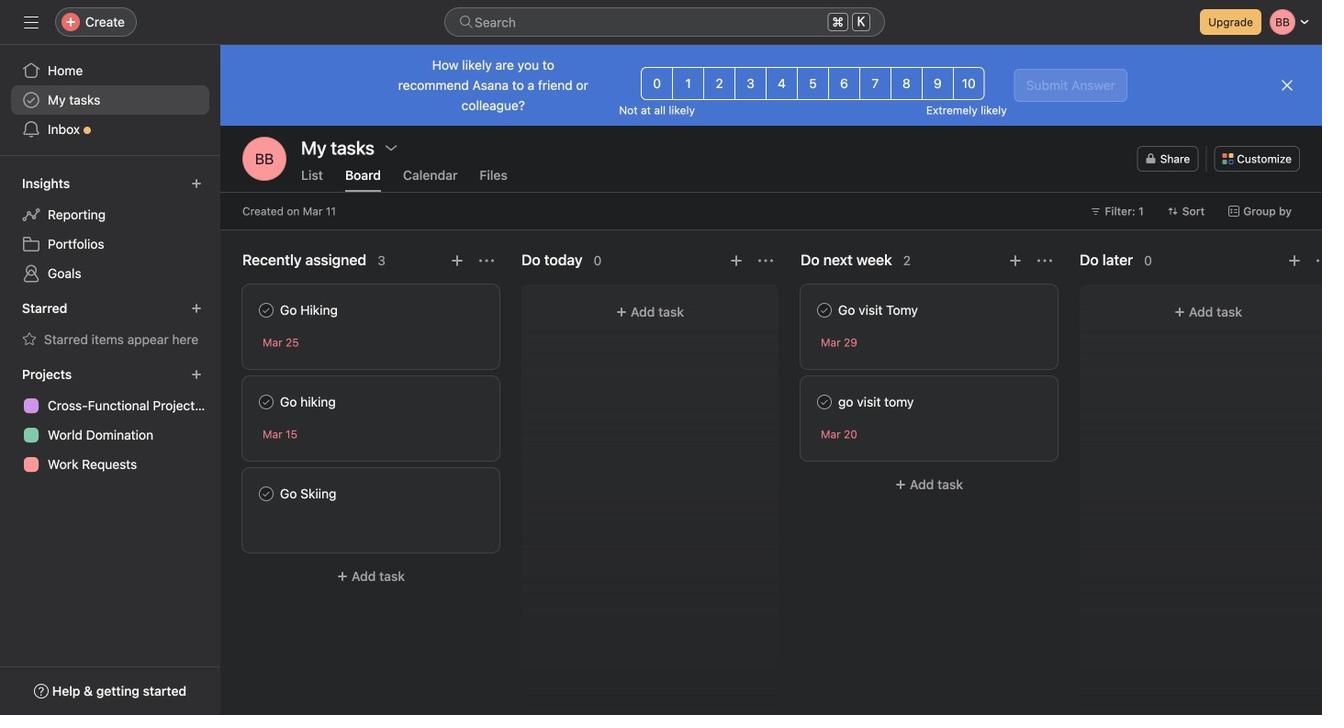 Task type: locate. For each thing, give the bounding box(es) containing it.
1 add task image from the left
[[729, 254, 744, 268]]

0 horizontal spatial add task image
[[729, 254, 744, 268]]

option group
[[641, 67, 985, 100]]

1 vertical spatial mark complete image
[[814, 391, 836, 413]]

starred element
[[0, 292, 220, 358]]

0 horizontal spatial mark complete image
[[255, 391, 277, 413]]

2 horizontal spatial add task image
[[1288, 254, 1303, 268]]

None radio
[[641, 67, 674, 100], [704, 67, 736, 100], [766, 67, 798, 100], [797, 67, 830, 100], [953, 67, 985, 100], [641, 67, 674, 100], [704, 67, 736, 100], [766, 67, 798, 100], [797, 67, 830, 100], [953, 67, 985, 100]]

mark complete image
[[255, 299, 277, 322], [814, 391, 836, 413], [255, 483, 277, 505]]

0 vertical spatial mark complete image
[[814, 299, 836, 322]]

hide sidebar image
[[24, 15, 39, 29]]

1 vertical spatial mark complete image
[[255, 391, 277, 413]]

dismiss image
[[1281, 78, 1295, 93]]

None field
[[445, 7, 886, 37]]

add task image
[[729, 254, 744, 268], [1009, 254, 1023, 268], [1288, 254, 1303, 268]]

Mark complete checkbox
[[255, 391, 277, 413]]

2 horizontal spatial more section actions image
[[1317, 254, 1323, 268]]

1 horizontal spatial add task image
[[1009, 254, 1023, 268]]

view profile settings image
[[243, 137, 287, 181]]

1 more section actions image from the left
[[759, 254, 774, 268]]

1 horizontal spatial mark complete image
[[814, 299, 836, 322]]

Search tasks, projects, and more text field
[[445, 7, 886, 37]]

global element
[[0, 45, 220, 155]]

3 add task image from the left
[[1288, 254, 1303, 268]]

mark complete image
[[814, 299, 836, 322], [255, 391, 277, 413]]

None radio
[[673, 67, 705, 100], [735, 67, 767, 100], [829, 67, 861, 100], [860, 67, 892, 100], [891, 67, 923, 100], [922, 67, 954, 100], [673, 67, 705, 100], [735, 67, 767, 100], [829, 67, 861, 100], [860, 67, 892, 100], [891, 67, 923, 100], [922, 67, 954, 100]]

2 vertical spatial mark complete image
[[255, 483, 277, 505]]

1 horizontal spatial more section actions image
[[1038, 254, 1053, 268]]

0 vertical spatial mark complete image
[[255, 299, 277, 322]]

Mark complete checkbox
[[255, 299, 277, 322], [814, 299, 836, 322], [814, 391, 836, 413], [255, 483, 277, 505]]

0 horizontal spatial more section actions image
[[759, 254, 774, 268]]

projects element
[[0, 358, 220, 483]]

more section actions image
[[759, 254, 774, 268], [1038, 254, 1053, 268], [1317, 254, 1323, 268]]

new project or portfolio image
[[191, 369, 202, 380]]

new insights image
[[191, 178, 202, 189]]

2 add task image from the left
[[1009, 254, 1023, 268]]

3 more section actions image from the left
[[1317, 254, 1323, 268]]



Task type: vqa. For each thing, say whether or not it's contained in the screenshot.
list icon inside the Cross-Functional Project Plan link
no



Task type: describe. For each thing, give the bounding box(es) containing it.
add task image for second more section actions icon from left
[[1009, 254, 1023, 268]]

more section actions image
[[480, 254, 494, 268]]

show options image
[[384, 141, 399, 155]]

add task image
[[450, 254, 465, 268]]

add task image for 1st more section actions icon from the right
[[1288, 254, 1303, 268]]

add task image for 3rd more section actions icon from the right
[[729, 254, 744, 268]]

2 more section actions image from the left
[[1038, 254, 1053, 268]]

insights element
[[0, 167, 220, 292]]

add items to starred image
[[191, 303, 202, 314]]



